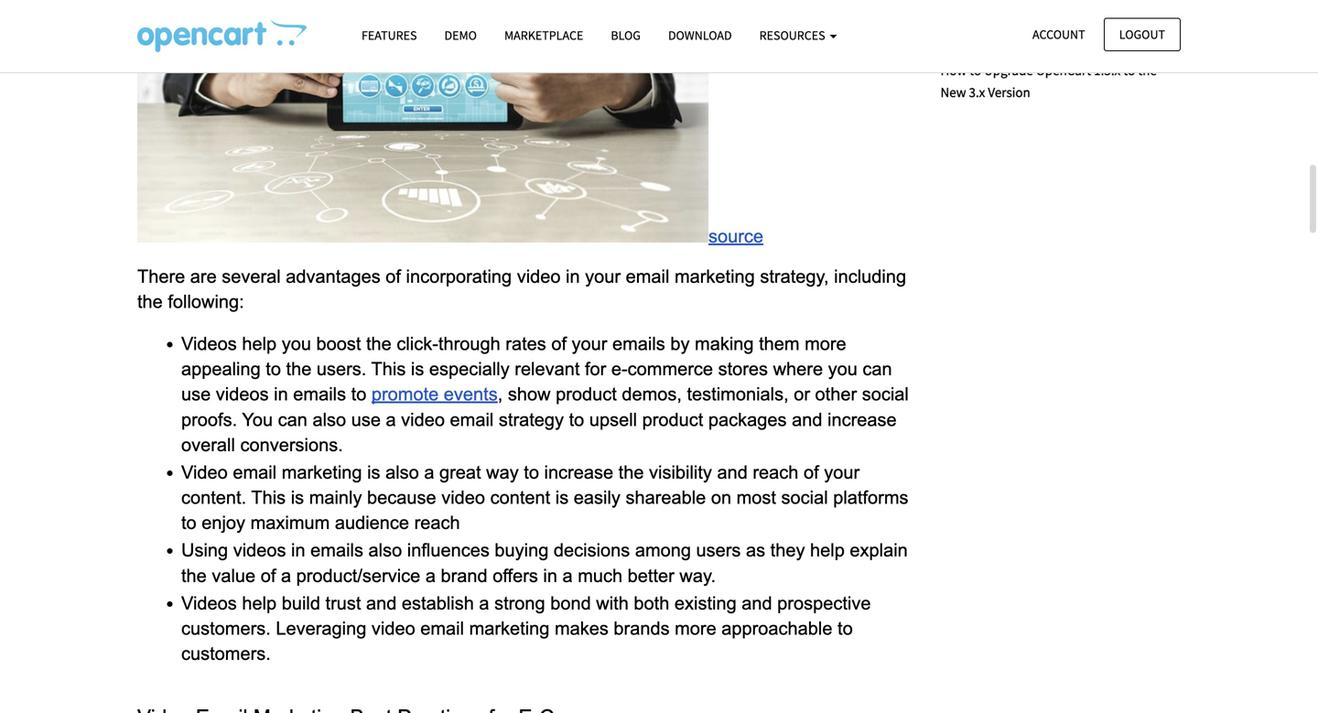 Task type: vqa. For each thing, say whether or not it's contained in the screenshot.
the There
yes



Task type: describe. For each thing, give the bounding box(es) containing it.
advantages
[[286, 266, 381, 286]]

and down product/service
[[366, 593, 397, 613]]

much
[[578, 566, 623, 586]]

packages
[[709, 410, 787, 430]]

maximum
[[251, 513, 330, 533]]

features
[[362, 27, 417, 43]]

both
[[634, 593, 670, 613]]

there are several advantages of incorporating video in your email marketing strategy, including the following:
[[137, 266, 912, 312]]

among
[[635, 541, 691, 561]]

including
[[834, 266, 907, 286]]

social inside ", show product demos, testimonials, or other social proofs. you can also use a video email strategy to upsell product packages and increase overall conversions."
[[862, 384, 909, 404]]

a up bond
[[563, 566, 573, 586]]

content
[[490, 488, 551, 508]]

great
[[440, 462, 481, 483]]

following:
[[168, 292, 244, 312]]

videos inside 'video email marketing is also a great way to increase the visibility and reach of your content. this is mainly because video content is easily shareable on most social platforms to enjoy maximum audience reach using videos in emails also influences buying decisions among users as they help explain the value of a product/service a brand offers in a much better way. videos help build trust and establish a strong bond with both existing and prospective customers. leveraging video email marketing makes brands more approachable to customers.'
[[233, 541, 286, 561]]

,
[[498, 384, 503, 404]]

1 vertical spatial reach
[[414, 513, 460, 533]]

more inside 'video email marketing is also a great way to increase the visibility and reach of your content. this is mainly because video content is easily shareable on most social platforms to enjoy maximum audience reach using videos in emails also influences buying decisions among users as they help explain the value of a product/service a brand offers in a much better way. videos help build trust and establish a strong bond with both existing and prospective customers. leveraging video email marketing makes brands more approachable to customers.'
[[675, 619, 717, 639]]

easily
[[574, 488, 621, 508]]

promote events
[[372, 384, 498, 404]]

enjoy
[[202, 513, 245, 533]]

video down great
[[442, 488, 485, 508]]

makes
[[555, 619, 609, 639]]

account link
[[1017, 18, 1101, 51]]

can inside ", show product demos, testimonials, or other social proofs. you can also use a video email strategy to upsell product packages and increase overall conversions."
[[278, 410, 308, 430]]

video inside ", show product demos, testimonials, or other social proofs. you can also use a video email strategy to upsell product packages and increase overall conversions."
[[401, 410, 445, 430]]

the inside how to upgrade opencart 1.5.x to the new 3.x version
[[1139, 61, 1157, 79]]

and up approachable
[[742, 593, 773, 613]]

relevant
[[515, 359, 580, 379]]

of inside "there are several advantages of incorporating video in your email marketing strategy, including the following:"
[[386, 266, 401, 286]]

stores
[[718, 359, 768, 379]]

appealing
[[181, 359, 261, 379]]

because
[[367, 488, 437, 508]]

0 vertical spatial reach
[[753, 462, 799, 483]]

visibility
[[649, 462, 712, 483]]

for
[[585, 359, 607, 379]]

is inside videos help you boost the click-through rates of your emails by making them more appealing to the users. this is especially relevant for e-commerce stores where you can use videos in emails to
[[411, 359, 424, 379]]

offers
[[493, 566, 538, 586]]

videos help you boost the click-through rates of your emails by making them more appealing to the users. this is especially relevant for e-commerce stores where you can use videos in emails to
[[181, 334, 898, 404]]

to down prospective
[[838, 619, 853, 639]]

approachable
[[722, 619, 833, 639]]

content.
[[181, 488, 246, 508]]

new
[[941, 83, 967, 101]]

of down or
[[804, 462, 819, 483]]

events
[[444, 384, 498, 404]]

download link
[[655, 19, 746, 51]]

mainly
[[309, 488, 362, 508]]

email inside "there are several advantages of incorporating video in your email marketing strategy, including the following:"
[[626, 266, 670, 286]]

shareable
[[626, 488, 706, 508]]

to down users. on the left bottom of the page
[[351, 384, 367, 404]]

to inside ", show product demos, testimonials, or other social proofs. you can also use a video email strategy to upsell product packages and increase overall conversions."
[[569, 410, 585, 430]]

buying
[[495, 541, 549, 561]]

1 horizontal spatial marketing
[[469, 619, 550, 639]]

strong
[[495, 593, 546, 613]]

to up using
[[181, 513, 197, 533]]

audience
[[335, 513, 409, 533]]

explain
[[850, 541, 908, 561]]

show
[[508, 384, 551, 404]]

incorporating
[[406, 266, 512, 286]]

way
[[486, 462, 519, 483]]

a down brand
[[479, 593, 490, 613]]

way.
[[680, 566, 716, 586]]

videos inside videos help you boost the click-through rates of your emails by making them more appealing to the users. this is especially relevant for e-commerce stores where you can use videos in emails to
[[181, 334, 237, 354]]

or
[[794, 384, 810, 404]]

increase inside 'video email marketing is also a great way to increase the visibility and reach of your content. this is mainly because video content is easily shareable on most social platforms to enjoy maximum audience reach using videos in emails also influences buying decisions among users as they help explain the value of a product/service a brand offers in a much better way. videos help build trust and establish a strong bond with both existing and prospective customers. leveraging video email marketing makes brands more approachable to customers.'
[[544, 462, 614, 483]]

boost
[[316, 334, 361, 354]]

product/service
[[296, 566, 421, 586]]

upsell
[[590, 410, 637, 430]]

the left the click-
[[366, 334, 392, 354]]

users
[[696, 541, 741, 561]]

logout link
[[1104, 18, 1181, 51]]

how to upgrade opencart 1.5.x to the new 3.x version link
[[941, 61, 1157, 101]]

0 horizontal spatial you
[[282, 334, 311, 354]]

in inside videos help you boost the click-through rates of your emails by making them more appealing to the users. this is especially relevant for e-commerce stores where you can use videos in emails to
[[274, 384, 288, 404]]

there
[[137, 266, 185, 286]]

2 vertical spatial also
[[369, 541, 402, 561]]

of right value
[[261, 566, 276, 586]]

blog
[[611, 27, 641, 43]]

use inside ", show product demos, testimonials, or other social proofs. you can also use a video email strategy to upsell product packages and increase overall conversions."
[[351, 410, 381, 430]]

making
[[695, 334, 754, 354]]

demo
[[445, 27, 477, 43]]

especially
[[429, 359, 510, 379]]

to up content
[[524, 462, 539, 483]]

overall
[[181, 435, 235, 455]]

brands
[[614, 619, 670, 639]]

email inside ", show product demos, testimonials, or other social proofs. you can also use a video email strategy to upsell product packages and increase overall conversions."
[[450, 410, 494, 430]]

testimonials,
[[687, 384, 789, 404]]

top 6 video email marketing best practices to grow your e-commerce business image
[[137, 19, 307, 52]]

where
[[773, 359, 823, 379]]

promote events link
[[372, 384, 498, 404]]

marketplace link
[[491, 19, 597, 51]]

as
[[746, 541, 766, 561]]



Task type: locate. For each thing, give the bounding box(es) containing it.
2 videos from the top
[[181, 593, 237, 613]]

them
[[759, 334, 800, 354]]

1 horizontal spatial social
[[862, 384, 909, 404]]

use down promote
[[351, 410, 381, 430]]

1 vertical spatial can
[[278, 410, 308, 430]]

1 vertical spatial videos
[[181, 593, 237, 613]]

0 vertical spatial your
[[585, 266, 621, 286]]

0 vertical spatial videos
[[216, 384, 269, 404]]

0 vertical spatial social
[[862, 384, 909, 404]]

0 vertical spatial more
[[805, 334, 847, 354]]

customers.
[[181, 619, 271, 639], [181, 644, 271, 664]]

a inside ", show product demos, testimonials, or other social proofs. you can also use a video email strategy to upsell product packages and increase overall conversions."
[[386, 410, 396, 430]]

bond
[[551, 593, 591, 613]]

a down promote
[[386, 410, 396, 430]]

resources link
[[746, 19, 851, 51]]

more down existing
[[675, 619, 717, 639]]

marketplace
[[505, 27, 584, 43]]

this inside 'video email marketing is also a great way to increase the visibility and reach of your content. this is mainly because video content is easily shareable on most social platforms to enjoy maximum audience reach using videos in emails also influences buying decisions among users as they help explain the value of a product/service a brand offers in a much better way. videos help build trust and establish a strong bond with both existing and prospective customers. leveraging video email marketing makes brands more approachable to customers.'
[[251, 488, 286, 508]]

0 vertical spatial videos
[[181, 334, 237, 354]]

you left boost
[[282, 334, 311, 354]]

1 horizontal spatial increase
[[828, 410, 897, 430]]

source
[[709, 226, 764, 247]]

1 vertical spatial more
[[675, 619, 717, 639]]

0 vertical spatial customers.
[[181, 619, 271, 639]]

1.5.x
[[1095, 61, 1121, 79]]

help down value
[[242, 593, 277, 613]]

help inside videos help you boost the click-through rates of your emails by making them more appealing to the users. this is especially relevant for e-commerce stores where you can use videos in emails to
[[242, 334, 277, 354]]

1 vertical spatial help
[[810, 541, 845, 561]]

0 vertical spatial product
[[556, 384, 617, 404]]

social right other on the bottom right
[[862, 384, 909, 404]]

0 vertical spatial use
[[181, 384, 211, 404]]

can inside videos help you boost the click-through rates of your emails by making them more appealing to the users. this is especially relevant for e-commerce stores where you can use videos in emails to
[[863, 359, 893, 379]]

1 horizontal spatial you
[[828, 359, 858, 379]]

this up maximum
[[251, 488, 286, 508]]

this up promote
[[371, 359, 406, 379]]

trust
[[326, 593, 361, 613]]

logout
[[1120, 26, 1166, 43]]

video
[[181, 462, 228, 483]]

2 vertical spatial marketing
[[469, 619, 550, 639]]

0 horizontal spatial more
[[675, 619, 717, 639]]

your inside "there are several advantages of incorporating video in your email marketing strategy, including the following:"
[[585, 266, 621, 286]]

users.
[[317, 359, 367, 379]]

establish
[[402, 593, 474, 613]]

0 horizontal spatial marketing
[[282, 462, 362, 483]]

1 vertical spatial you
[[828, 359, 858, 379]]

account
[[1033, 26, 1086, 43]]

to right "1.5.x"
[[1124, 61, 1136, 79]]

download
[[668, 27, 732, 43]]

conversions.
[[240, 435, 343, 455]]

0 horizontal spatial reach
[[414, 513, 460, 533]]

with
[[596, 593, 629, 613]]

0 vertical spatial increase
[[828, 410, 897, 430]]

reach up most
[[753, 462, 799, 483]]

you
[[282, 334, 311, 354], [828, 359, 858, 379]]

marketing down source 'link'
[[675, 266, 755, 286]]

3.x
[[969, 83, 986, 101]]

by
[[671, 334, 690, 354]]

video down establish
[[372, 619, 415, 639]]

marketing
[[675, 266, 755, 286], [282, 462, 362, 483], [469, 619, 550, 639]]

using
[[181, 541, 228, 561]]

1 horizontal spatial reach
[[753, 462, 799, 483]]

how
[[941, 61, 967, 79]]

strategy,
[[760, 266, 829, 286]]

help up 'appealing'
[[242, 334, 277, 354]]

1 vertical spatial also
[[386, 462, 419, 483]]

and up on
[[717, 462, 748, 483]]

1 vertical spatial this
[[251, 488, 286, 508]]

of right the advantages
[[386, 266, 401, 286]]

emails inside 'video email marketing is also a great way to increase the visibility and reach of your content. this is mainly because video content is easily shareable on most social platforms to enjoy maximum audience reach using videos in emails also influences buying decisions among users as they help explain the value of a product/service a brand offers in a much better way. videos help build trust and establish a strong bond with both existing and prospective customers. leveraging video email marketing makes brands more approachable to customers.'
[[311, 541, 364, 561]]

you
[[242, 410, 273, 430]]

video down promote events
[[401, 410, 445, 430]]

is
[[411, 359, 424, 379], [367, 462, 381, 483], [291, 488, 304, 508], [556, 488, 569, 508]]

decisions
[[554, 541, 630, 561]]

videos inside videos help you boost the click-through rates of your emails by making them more appealing to the users. this is especially relevant for e-commerce stores where you can use videos in emails to
[[216, 384, 269, 404]]

the left users. on the left bottom of the page
[[286, 359, 312, 379]]

they
[[771, 541, 805, 561]]

1 videos from the top
[[181, 334, 237, 354]]

0 vertical spatial this
[[371, 359, 406, 379]]

to right 'appealing'
[[266, 359, 281, 379]]

1 vertical spatial social
[[782, 488, 828, 508]]

you up other on the bottom right
[[828, 359, 858, 379]]

videos inside 'video email marketing is also a great way to increase the visibility and reach of your content. this is mainly because video content is easily shareable on most social platforms to enjoy maximum audience reach using videos in emails also influences buying decisions among users as they help explain the value of a product/service a brand offers in a much better way. videos help build trust and establish a strong bond with both existing and prospective customers. leveraging video email marketing makes brands more approachable to customers.'
[[181, 593, 237, 613]]

and down or
[[792, 410, 823, 430]]

help right they on the right bottom of page
[[810, 541, 845, 561]]

your inside videos help you boost the click-through rates of your emails by making them more appealing to the users. this is especially relevant for e-commerce stores where you can use videos in emails to
[[572, 334, 608, 354]]

videos down value
[[181, 593, 237, 613]]

0 vertical spatial help
[[242, 334, 277, 354]]

how to upgrade opencart 1.5.x to the new 3.x version
[[941, 61, 1157, 101]]

2 customers. from the top
[[181, 644, 271, 664]]

of up "relevant"
[[552, 334, 567, 354]]

commerce
[[628, 359, 713, 379]]

social inside 'video email marketing is also a great way to increase the visibility and reach of your content. this is mainly because video content is easily shareable on most social platforms to enjoy maximum audience reach using videos in emails also influences buying decisions among users as they help explain the value of a product/service a brand offers in a much better way. videos help build trust and establish a strong bond with both existing and prospective customers. leveraging video email marketing makes brands more approachable to customers.'
[[782, 488, 828, 508]]

in inside "there are several advantages of incorporating video in your email marketing strategy, including the following:"
[[566, 266, 580, 286]]

this inside videos help you boost the click-through rates of your emails by making them more appealing to the users. this is especially relevant for e-commerce stores where you can use videos in emails to
[[371, 359, 406, 379]]

0 horizontal spatial increase
[[544, 462, 614, 483]]

1 horizontal spatial can
[[863, 359, 893, 379]]

also up 'because'
[[386, 462, 419, 483]]

of inside videos help you boost the click-through rates of your emails by making them more appealing to the users. this is especially relevant for e-commerce stores where you can use videos in emails to
[[552, 334, 567, 354]]

in
[[566, 266, 580, 286], [274, 384, 288, 404], [291, 541, 306, 561], [543, 566, 558, 586]]

opencart
[[1037, 61, 1092, 79]]

the up 'easily'
[[619, 462, 644, 483]]

of
[[386, 266, 401, 286], [552, 334, 567, 354], [804, 462, 819, 483], [261, 566, 276, 586]]

a up build
[[281, 566, 291, 586]]

more up where on the bottom of the page
[[805, 334, 847, 354]]

promote
[[372, 384, 439, 404]]

reach up 'influences'
[[414, 513, 460, 533]]

influences
[[407, 541, 490, 561]]

increase inside ", show product demos, testimonials, or other social proofs. you can also use a video email strategy to upsell product packages and increase overall conversions."
[[828, 410, 897, 430]]

videos up you on the left bottom of the page
[[216, 384, 269, 404]]

1 horizontal spatial this
[[371, 359, 406, 379]]

2 horizontal spatial marketing
[[675, 266, 755, 286]]

1 horizontal spatial more
[[805, 334, 847, 354]]

existing
[[675, 593, 737, 613]]

0 vertical spatial can
[[863, 359, 893, 379]]

source link
[[709, 225, 764, 248]]

0 horizontal spatial product
[[556, 384, 617, 404]]

1 vertical spatial your
[[572, 334, 608, 354]]

0 horizontal spatial can
[[278, 410, 308, 430]]

0 horizontal spatial this
[[251, 488, 286, 508]]

is down the click-
[[411, 359, 424, 379]]

a up establish
[[426, 566, 436, 586]]

proofs.
[[181, 410, 237, 430]]

2 vertical spatial your
[[824, 462, 860, 483]]

value
[[212, 566, 256, 586]]

product
[[556, 384, 617, 404], [643, 410, 704, 430]]

this
[[371, 359, 406, 379], [251, 488, 286, 508]]

to right how
[[970, 61, 982, 79]]

videos
[[216, 384, 269, 404], [233, 541, 286, 561]]

the down using
[[181, 566, 207, 586]]

on
[[711, 488, 732, 508]]

several
[[222, 266, 281, 286]]

platforms
[[834, 488, 909, 508]]

0 vertical spatial emails
[[613, 334, 666, 354]]

0 vertical spatial also
[[313, 410, 346, 430]]

1 horizontal spatial product
[[643, 410, 704, 430]]

1 vertical spatial customers.
[[181, 644, 271, 664]]

is up maximum
[[291, 488, 304, 508]]

emails down users. on the left bottom of the page
[[293, 384, 346, 404]]

1 customers. from the top
[[181, 619, 271, 639]]

resources
[[760, 27, 828, 43]]

1 vertical spatial emails
[[293, 384, 346, 404]]

the down the there
[[137, 292, 163, 312]]

social right most
[[782, 488, 828, 508]]

demo link
[[431, 19, 491, 51]]

demos,
[[622, 384, 682, 404]]

help
[[242, 334, 277, 354], [810, 541, 845, 561], [242, 593, 277, 613]]

click-
[[397, 334, 439, 354]]

0 vertical spatial you
[[282, 334, 311, 354]]

other
[[816, 384, 857, 404]]

also up conversions.
[[313, 410, 346, 430]]

better
[[628, 566, 675, 586]]

brand
[[441, 566, 488, 586]]

prospective
[[778, 593, 871, 613]]

leveraging
[[276, 619, 367, 639]]

also inside ", show product demos, testimonials, or other social proofs. you can also use a video email strategy to upsell product packages and increase overall conversions."
[[313, 410, 346, 430]]

version
[[988, 83, 1031, 101]]

videos up 'appealing'
[[181, 334, 237, 354]]

to
[[970, 61, 982, 79], [1124, 61, 1136, 79], [266, 359, 281, 379], [351, 384, 367, 404], [569, 410, 585, 430], [524, 462, 539, 483], [181, 513, 197, 533], [838, 619, 853, 639]]

your
[[585, 266, 621, 286], [572, 334, 608, 354], [824, 462, 860, 483]]

can right where on the bottom of the page
[[863, 359, 893, 379]]

emails up product/service
[[311, 541, 364, 561]]

and inside ", show product demos, testimonials, or other social proofs. you can also use a video email strategy to upsell product packages and increase overall conversions."
[[792, 410, 823, 430]]

video inside "there are several advantages of incorporating video in your email marketing strategy, including the following:"
[[517, 266, 561, 286]]

use inside videos help you boost the click-through rates of your emails by making them more appealing to the users. this is especially relevant for e-commerce stores where you can use videos in emails to
[[181, 384, 211, 404]]

increase down other on the bottom right
[[828, 410, 897, 430]]

0 horizontal spatial use
[[181, 384, 211, 404]]

is left 'easily'
[[556, 488, 569, 508]]

product down demos,
[[643, 410, 704, 430]]

videos up value
[[233, 541, 286, 561]]

strategy
[[499, 410, 564, 430]]

blog link
[[597, 19, 655, 51]]

features link
[[348, 19, 431, 51]]

most
[[737, 488, 777, 508]]

increase up 'easily'
[[544, 462, 614, 483]]

emails up e- on the bottom
[[613, 334, 666, 354]]

use up proofs.
[[181, 384, 211, 404]]

video up rates
[[517, 266, 561, 286]]

a
[[386, 410, 396, 430], [424, 462, 434, 483], [281, 566, 291, 586], [426, 566, 436, 586], [563, 566, 573, 586], [479, 593, 490, 613]]

the inside "there are several advantages of incorporating video in your email marketing strategy, including the following:"
[[137, 292, 163, 312]]

0 vertical spatial marketing
[[675, 266, 755, 286]]

video email marketing is also a great way to increase the visibility and reach of your content. this is mainly because video content is easily shareable on most social platforms to enjoy maximum audience reach using videos in emails also influences buying decisions among users as they help explain the value of a product/service a brand offers in a much better way. videos help build trust and establish a strong bond with both existing and prospective customers. leveraging video email marketing makes brands more approachable to customers.
[[181, 462, 914, 664]]

your inside 'video email marketing is also a great way to increase the visibility and reach of your content. this is mainly because video content is easily shareable on most social platforms to enjoy maximum audience reach using videos in emails also influences buying decisions among users as they help explain the value of a product/service a brand offers in a much better way. videos help build trust and establish a strong bond with both existing and prospective customers. leveraging video email marketing makes brands more approachable to customers.'
[[824, 462, 860, 483]]

is up 'because'
[[367, 462, 381, 483]]

0 horizontal spatial social
[[782, 488, 828, 508]]

build
[[282, 593, 321, 613]]

marketing up mainly
[[282, 462, 362, 483]]

through
[[439, 334, 501, 354]]

1 vertical spatial videos
[[233, 541, 286, 561]]

the down logout link
[[1139, 61, 1157, 79]]

also down audience at the bottom of page
[[369, 541, 402, 561]]

e-
[[612, 359, 628, 379]]

marketing down strong
[[469, 619, 550, 639]]

a left great
[[424, 462, 434, 483]]

2 vertical spatial help
[[242, 593, 277, 613]]

social
[[862, 384, 909, 404], [782, 488, 828, 508]]

1 vertical spatial use
[[351, 410, 381, 430]]

can up conversions.
[[278, 410, 308, 430]]

, show product demos, testimonials, or other social proofs. you can also use a video email strategy to upsell product packages and increase overall conversions.
[[181, 384, 914, 455]]

1 horizontal spatial use
[[351, 410, 381, 430]]

1 vertical spatial increase
[[544, 462, 614, 483]]

increase
[[828, 410, 897, 430], [544, 462, 614, 483]]

and
[[792, 410, 823, 430], [717, 462, 748, 483], [366, 593, 397, 613], [742, 593, 773, 613]]

product down for
[[556, 384, 617, 404]]

more inside videos help you boost the click-through rates of your emails by making them more appealing to the users. this is especially relevant for e-commerce stores where you can use videos in emails to
[[805, 334, 847, 354]]

marketing inside "there are several advantages of incorporating video in your email marketing strategy, including the following:"
[[675, 266, 755, 286]]

are
[[190, 266, 217, 286]]

can
[[863, 359, 893, 379], [278, 410, 308, 430]]

also
[[313, 410, 346, 430], [386, 462, 419, 483], [369, 541, 402, 561]]

to left the upsell
[[569, 410, 585, 430]]

1 vertical spatial marketing
[[282, 462, 362, 483]]

2 vertical spatial emails
[[311, 541, 364, 561]]

1 vertical spatial product
[[643, 410, 704, 430]]



